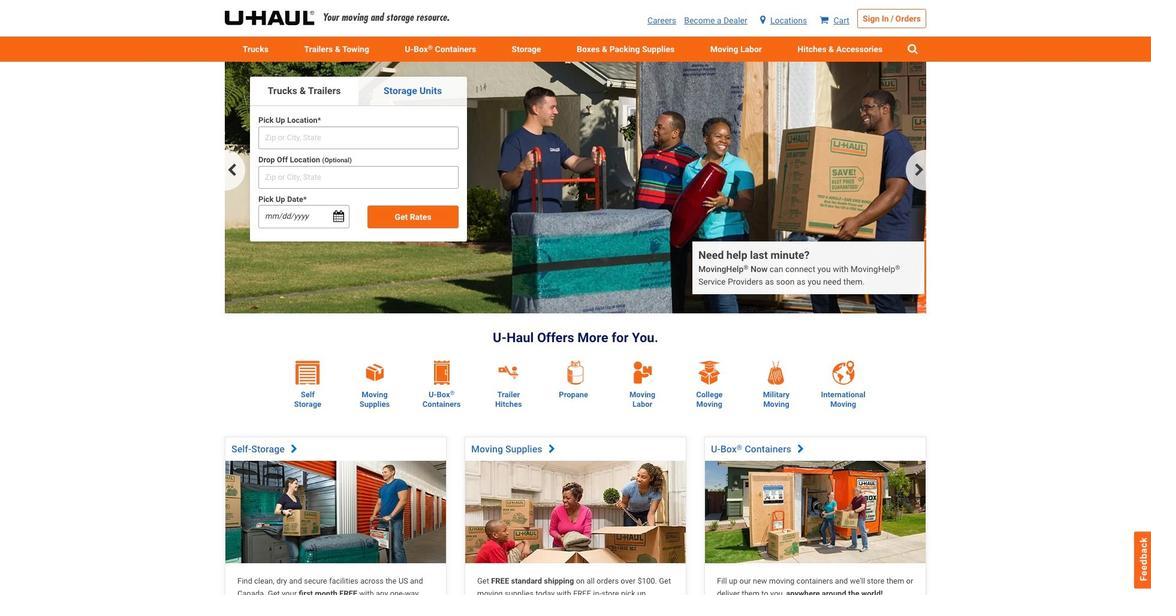 Task type: locate. For each thing, give the bounding box(es) containing it.
banner
[[0, 0, 1152, 62], [225, 62, 927, 320]]

6 menu item from the left
[[780, 37, 901, 62]]

u-haul u-box container icon image
[[430, 361, 454, 385], [434, 361, 450, 385]]

u-haul propane tank icon image
[[564, 361, 588, 385], [568, 361, 584, 385]]

1 u-haul propane tank icon image from the left
[[564, 361, 588, 385]]

family loading u-haul boxes in their kitchen image
[[466, 462, 686, 564]]

u-haul moving labor icon image
[[631, 361, 655, 385], [632, 361, 653, 385]]

2 u-haul u-box container icon image from the left
[[434, 361, 450, 385]]

u-haul trailer hitch icon image
[[494, 361, 523, 385], [512, 367, 518, 372]]

mm/dd/yyyy text field
[[259, 205, 350, 228]]

menu item
[[225, 37, 286, 62], [286, 37, 387, 62], [494, 37, 559, 62], [559, 37, 693, 62], [693, 37, 780, 62], [780, 37, 901, 62]]

military tags icon image
[[765, 361, 789, 385]]

2 u-haul moving labor icon image from the left
[[632, 361, 653, 385]]

form
[[250, 115, 468, 233]]

1 u-haul moving labor icon image from the left
[[631, 361, 655, 385]]

u-haul college moving icon image
[[698, 361, 722, 385]]

menu
[[225, 37, 927, 62]]

2 u-haul propane tank icon image from the left
[[568, 361, 584, 385]]

u-haul moving supplies box icon image
[[361, 361, 389, 385], [365, 363, 385, 383]]

tab list
[[250, 77, 467, 106]]

navigation
[[225, 150, 927, 191]]

u-haul self-storage icon image
[[296, 361, 320, 385], [296, 362, 320, 385]]



Task type: vqa. For each thing, say whether or not it's contained in the screenshot.
U-Haul store employee with customers image
no



Task type: describe. For each thing, give the bounding box(es) containing it.
4 menu item from the left
[[559, 37, 693, 62]]

international moves icon image
[[832, 361, 856, 385]]

family loading a u-box container in their driveway image
[[705, 462, 926, 564]]

couple loading a storage unit at a u-haul facility image
[[226, 462, 446, 564]]

moving help service providers helping a family unload their u-haul moving truck image
[[225, 62, 927, 314]]

5 menu item from the left
[[693, 37, 780, 62]]

1 u-haul u-box container icon image from the left
[[430, 361, 454, 385]]

1 menu item from the left
[[225, 37, 286, 62]]

Pick Up Location text field
[[259, 127, 459, 149]]

Drop Off Location text field
[[259, 166, 459, 189]]

3 menu item from the left
[[494, 37, 559, 62]]

2 menu item from the left
[[286, 37, 387, 62]]



